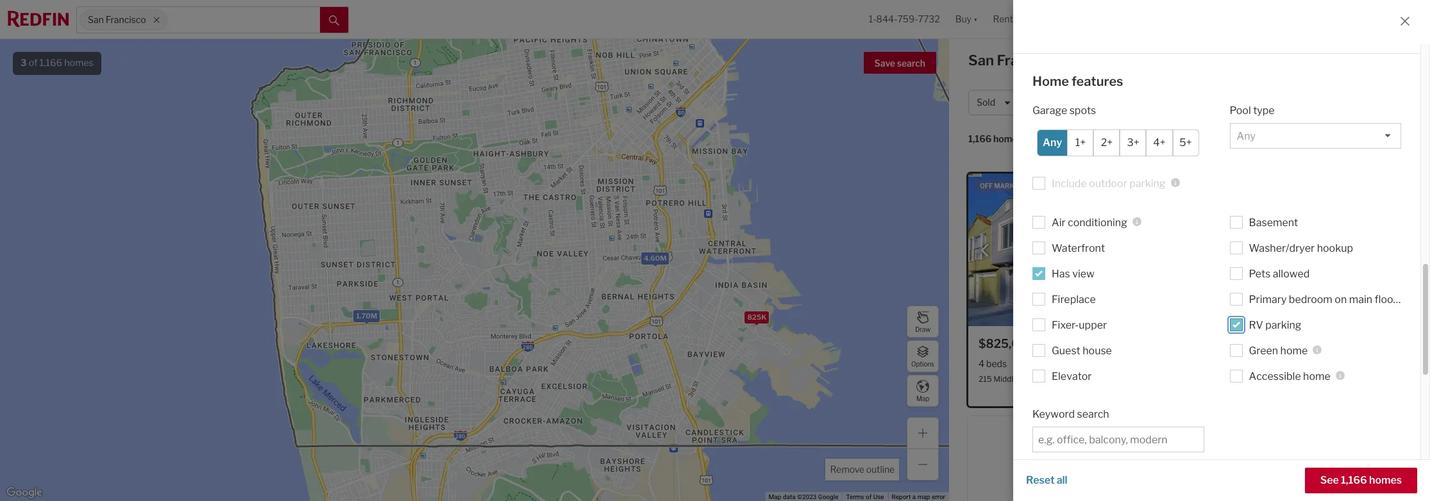 Task type: locate. For each thing, give the bounding box(es) containing it.
sold up 2,564 sq ft
[[1292, 341, 1308, 350]]

sold up 1,491
[[1056, 341, 1072, 350]]

2 baths from the left
[[1248, 359, 1272, 369]]

on
[[1335, 293, 1347, 306]]

0 horizontal spatial price
[[1033, 97, 1055, 108]]

1 vertical spatial search
[[1077, 408, 1109, 420]]

photos button
[[1328, 136, 1380, 156]]

0 horizontal spatial parking
[[1130, 177, 1166, 190]]

map down options
[[916, 395, 929, 402]]

2 horizontal spatial homes
[[1369, 475, 1402, 487]]

1 vertical spatial of
[[866, 494, 872, 501]]

215 middle point rd, san francisco, ca 94124
[[979, 375, 1142, 384]]

san up sold button
[[968, 52, 994, 69]]

2 sq from the left
[[1306, 359, 1316, 369]]

type right pool
[[1253, 104, 1275, 116]]

san right rd,
[[1053, 375, 1067, 384]]

0 vertical spatial home
[[1033, 74, 1069, 89]]

1 vertical spatial home
[[1093, 97, 1118, 108]]

ca left 94132
[[1316, 375, 1327, 384]]

0 horizontal spatial map
[[769, 494, 781, 501]]

off
[[980, 182, 993, 190]]

94132
[[1329, 375, 1352, 384]]

conditioning
[[1068, 216, 1127, 229]]

sq for $1,700,000
[[1306, 359, 1316, 369]]

fireplace
[[1052, 293, 1096, 306]]

reset all button
[[1026, 468, 1068, 494]]

0 horizontal spatial ft
[[1088, 359, 1095, 369]]

1 vertical spatial parking
[[1265, 319, 1302, 331]]

4+
[[1153, 137, 1166, 149]]

last inside $825,000 last sold price
[[1039, 341, 1055, 350]]

sold inside $1,700,000 last sold price
[[1292, 341, 1308, 350]]

0 horizontal spatial last
[[1039, 341, 1055, 350]]

map inside button
[[916, 395, 929, 402]]

map data ©2023 google
[[769, 494, 838, 501]]

draw button
[[907, 306, 939, 338]]

san
[[88, 14, 104, 25], [968, 52, 994, 69], [1053, 375, 1067, 384], [1263, 375, 1277, 384]]

ft right 2,564
[[1317, 359, 1324, 369]]

2 horizontal spatial francisco,
[[1278, 375, 1314, 384]]

terms
[[846, 494, 864, 501]]

francisco, up price button
[[997, 52, 1065, 69]]

1 horizontal spatial 3
[[1205, 359, 1211, 369]]

search for keyword search
[[1077, 408, 1109, 420]]

2 vertical spatial homes
[[1369, 475, 1402, 487]]

pool
[[1230, 104, 1251, 116]]

0 horizontal spatial sq
[[1076, 359, 1086, 369]]

pets
[[1249, 268, 1271, 280]]

0 horizontal spatial baths
[[1022, 359, 1045, 369]]

1 vertical spatial homes
[[993, 134, 1022, 145]]

options
[[911, 360, 934, 368]]

1 horizontal spatial type
[[1253, 104, 1275, 116]]

include
[[1052, 177, 1087, 190]]

search right "save"
[[897, 58, 925, 69]]

type for pool type
[[1253, 104, 1275, 116]]

home up 2,564
[[1280, 345, 1308, 357]]

save search button
[[864, 52, 936, 74]]

3+
[[1127, 137, 1139, 149]]

options button
[[907, 341, 939, 373]]

7732
[[918, 14, 940, 25]]

baths up point
[[1022, 359, 1045, 369]]

1 horizontal spatial parking
[[1265, 319, 1302, 331]]

sq down guest house
[[1076, 359, 1086, 369]]

elevator
[[1052, 370, 1092, 383]]

pool type
[[1230, 104, 1275, 116]]

1 vertical spatial home
[[1303, 370, 1331, 383]]

0 horizontal spatial 3
[[21, 57, 27, 69]]

3
[[21, 57, 27, 69], [1205, 359, 1211, 369], [1240, 359, 1246, 369]]

last up 1,491
[[1039, 341, 1055, 350]]

homes
[[64, 57, 94, 69], [993, 134, 1022, 145], [1369, 475, 1402, 487]]

price for $825,000
[[1074, 341, 1093, 350]]

1 horizontal spatial home
[[1093, 97, 1118, 108]]

map left data
[[769, 494, 781, 501]]

home down 2,564 sq ft
[[1303, 370, 1331, 383]]

price inside $1,700,000 last sold price
[[1309, 341, 1328, 350]]

0 vertical spatial homes
[[64, 57, 94, 69]]

beds
[[986, 359, 1007, 369], [1213, 359, 1233, 369]]

1 horizontal spatial search
[[1077, 408, 1109, 420]]

beds right 4
[[986, 359, 1007, 369]]

sold
[[1206, 425, 1224, 433]]

last
[[1039, 341, 1055, 350], [1274, 341, 1290, 350]]

0 vertical spatial home
[[1280, 345, 1308, 357]]

parking right outdoor
[[1130, 177, 1166, 190]]

ca left 94124 at the bottom right of page
[[1106, 375, 1117, 384]]

0 horizontal spatial francisco,
[[997, 52, 1065, 69]]

house
[[1083, 345, 1112, 357]]

1 vertical spatial 1,166
[[968, 134, 992, 145]]

baths
[[1022, 359, 1045, 369], [1248, 359, 1272, 369]]

hookup
[[1317, 242, 1353, 254]]

0 horizontal spatial 1,166
[[39, 57, 62, 69]]

main
[[1349, 293, 1372, 306]]

0 vertical spatial search
[[897, 58, 925, 69]]

middle
[[994, 375, 1018, 384]]

pets allowed
[[1249, 268, 1310, 280]]

last up 2,564
[[1274, 341, 1290, 350]]

1,166 homes
[[968, 134, 1022, 145]]

francisco, down 2,564 sq ft
[[1278, 375, 1314, 384]]

photo of 1201 sloat blvd, san francisco, ca 94132 image
[[1195, 174, 1409, 326]]

homes down san francisco
[[64, 57, 94, 69]]

0 horizontal spatial ca
[[1068, 52, 1088, 69]]

ft for $825,000
[[1088, 359, 1095, 369]]

0 horizontal spatial sold
[[977, 97, 995, 108]]

sold up 1,166 homes
[[977, 97, 995, 108]]

1 baths from the left
[[1022, 359, 1045, 369]]

2 last from the left
[[1274, 341, 1290, 350]]

e.g. office, balcony, modern text field
[[1038, 434, 1198, 446]]

1 horizontal spatial homes
[[993, 134, 1022, 145]]

home down features at top
[[1093, 97, 1118, 108]]

0 horizontal spatial search
[[897, 58, 925, 69]]

0 vertical spatial map
[[916, 395, 929, 402]]

market
[[994, 182, 1023, 190]]

beds for $825,000
[[986, 359, 1007, 369]]

$825,000 last sold price
[[979, 337, 1093, 351]]

1 horizontal spatial price
[[1074, 341, 1093, 350]]

825k
[[747, 313, 766, 322]]

0 vertical spatial of
[[29, 57, 38, 69]]

1 horizontal spatial map
[[916, 395, 929, 402]]

reset
[[1026, 475, 1055, 487]]

sq right 2,564
[[1306, 359, 1316, 369]]

ft down house
[[1088, 359, 1095, 369]]

option group
[[1037, 129, 1199, 156]]

2 beds from the left
[[1213, 359, 1233, 369]]

search inside button
[[897, 58, 925, 69]]

1 horizontal spatial sold
[[1056, 341, 1072, 350]]

baths for $825,000
[[1022, 359, 1045, 369]]

homes right see at the right bottom
[[1369, 475, 1402, 487]]

list box
[[1230, 123, 1401, 148]]

ft
[[1088, 359, 1095, 369], [1317, 359, 1324, 369]]

1 ft from the left
[[1088, 359, 1095, 369]]

type inside 'button'
[[1120, 97, 1139, 108]]

0 vertical spatial 1,166
[[39, 57, 62, 69]]

2 horizontal spatial sold
[[1292, 341, 1308, 350]]

844-
[[876, 14, 898, 25]]

1 horizontal spatial last
[[1274, 341, 1290, 350]]

any
[[1043, 137, 1062, 149]]

last inside $1,700,000 last sold price
[[1274, 341, 1290, 350]]

see 1,166 homes button
[[1305, 468, 1417, 494]]

1 horizontal spatial beds
[[1213, 359, 1233, 369]]

1 horizontal spatial sq
[[1306, 359, 1316, 369]]

guest
[[1052, 345, 1080, 357]]

beds up 1201
[[1213, 359, 1233, 369]]

search for save search
[[897, 58, 925, 69]]

1 horizontal spatial of
[[866, 494, 872, 501]]

sold for $1,700,000
[[1292, 341, 1308, 350]]

1201
[[1205, 375, 1222, 384]]

all
[[1057, 475, 1068, 487]]

0 horizontal spatial of
[[29, 57, 38, 69]]

2 horizontal spatial 3
[[1240, 359, 1246, 369]]

1 sq from the left
[[1076, 359, 1086, 369]]

sold inside $825,000 last sold price
[[1056, 341, 1072, 350]]

2,564 sq ft
[[1279, 359, 1324, 369]]

2 horizontal spatial price
[[1309, 341, 1328, 350]]

map button
[[907, 375, 939, 407]]

3 for 3 baths
[[1240, 359, 1246, 369]]

1 horizontal spatial ft
[[1317, 359, 1324, 369]]

home features
[[1033, 74, 1123, 89]]

:
[[1057, 134, 1059, 145]]

rv parking
[[1249, 319, 1302, 331]]

home
[[1033, 74, 1069, 89], [1093, 97, 1118, 108]]

type down features at top
[[1120, 97, 1139, 108]]

san left francisco
[[88, 14, 104, 25]]

3 beds
[[1205, 359, 1233, 369]]

Any radio
[[1037, 129, 1068, 156]]

1-844-759-7732 link
[[869, 14, 940, 25]]

floor
[[1375, 293, 1397, 306]]

1 beds from the left
[[986, 359, 1007, 369]]

spots
[[1070, 104, 1096, 116]]

homes down sold button
[[993, 134, 1022, 145]]

ca up home features in the top of the page
[[1068, 52, 1088, 69]]

beds for $1,700,000
[[1213, 359, 1233, 369]]

1 vertical spatial map
[[769, 494, 781, 501]]

search up e.g. office, balcony, modern text field
[[1077, 408, 1109, 420]]

None search field
[[167, 7, 320, 33]]

francisco, down 1,491 sq ft
[[1069, 375, 1105, 384]]

1 last from the left
[[1039, 341, 1055, 350]]

parking up $1,700,000 last sold price
[[1265, 319, 1302, 331]]

price up 2,564 sq ft
[[1309, 341, 1328, 350]]

0 horizontal spatial beds
[[986, 359, 1007, 369]]

0 vertical spatial parking
[[1130, 177, 1166, 190]]

2 horizontal spatial 1,166
[[1341, 475, 1367, 487]]

home
[[1280, 345, 1308, 357], [1303, 370, 1331, 383]]

price up sort
[[1033, 97, 1055, 108]]

0 horizontal spatial home
[[1033, 74, 1069, 89]]

1 horizontal spatial baths
[[1248, 359, 1272, 369]]

last for $825,000
[[1039, 341, 1055, 350]]

home up price button
[[1033, 74, 1069, 89]]

1 horizontal spatial 1,166
[[968, 134, 992, 145]]

price inside $825,000 last sold price
[[1074, 341, 1093, 350]]

baths down green
[[1248, 359, 1272, 369]]

home inside 'button'
[[1093, 97, 1118, 108]]

include outdoor parking
[[1052, 177, 1166, 190]]

price down fixer-upper on the right bottom
[[1074, 341, 1093, 350]]

last for $1,700,000
[[1274, 341, 1290, 350]]

sq
[[1076, 359, 1086, 369], [1306, 359, 1316, 369]]

2,
[[1239, 425, 1245, 433]]

2 vertical spatial 1,166
[[1341, 475, 1367, 487]]

2 ft from the left
[[1317, 359, 1324, 369]]

baths for $1,700,000
[[1248, 359, 1272, 369]]

0 horizontal spatial type
[[1120, 97, 1139, 108]]



Task type: describe. For each thing, give the bounding box(es) containing it.
home for home features
[[1033, 74, 1069, 89]]

/
[[1200, 97, 1203, 108]]

2,564
[[1279, 359, 1304, 369]]

green
[[1249, 345, 1278, 357]]

terms of use link
[[846, 494, 884, 501]]

beds
[[1177, 97, 1198, 108]]

keyword
[[1033, 408, 1075, 420]]

option group containing any
[[1037, 129, 1199, 156]]

table
[[1382, 137, 1408, 149]]

home type button
[[1084, 90, 1163, 115]]

baths
[[1205, 97, 1230, 108]]

report
[[892, 494, 911, 501]]

draw
[[915, 325, 931, 333]]

recommended
[[1061, 134, 1126, 145]]

$1,700,000 last sold price
[[1205, 337, 1328, 351]]

sold button
[[968, 90, 1020, 115]]

all filters image
[[1268, 97, 1278, 108]]

4
[[979, 359, 984, 369]]

blvd,
[[1244, 375, 1261, 384]]

san francisco, ca homes for sale
[[968, 52, 1193, 69]]

beds / baths
[[1177, 97, 1230, 108]]

terms of use
[[846, 494, 884, 501]]

0 horizontal spatial homes
[[64, 57, 94, 69]]

primary
[[1249, 293, 1287, 306]]

3+ radio
[[1120, 129, 1146, 156]]

3 baths
[[1240, 359, 1272, 369]]

washer/dryer
[[1249, 242, 1315, 254]]

type for home type
[[1120, 97, 1139, 108]]

green home
[[1249, 345, 1308, 357]]

has
[[1052, 268, 1070, 280]]

upper
[[1079, 319, 1107, 331]]

of for terms
[[866, 494, 872, 501]]

off market
[[980, 182, 1023, 190]]

view
[[1072, 268, 1095, 280]]

reset all
[[1026, 475, 1068, 487]]

3 for 3 beds
[[1205, 359, 1211, 369]]

waterfront
[[1052, 242, 1105, 254]]

point
[[1020, 375, 1038, 384]]

5 baths
[[1014, 359, 1045, 369]]

map
[[918, 494, 930, 501]]

remove san francisco image
[[152, 16, 160, 24]]

home for accessible home
[[1303, 370, 1331, 383]]

sq for $825,000
[[1076, 359, 1086, 369]]

1 horizontal spatial ca
[[1106, 375, 1117, 384]]

home for green home
[[1280, 345, 1308, 357]]

price button
[[1025, 90, 1079, 115]]

garage spots
[[1033, 104, 1096, 116]]

google
[[818, 494, 838, 501]]

sloat
[[1224, 375, 1242, 384]]

4+ radio
[[1146, 129, 1173, 156]]

has view
[[1052, 268, 1095, 280]]

jun
[[1226, 425, 1238, 433]]

2023
[[1246, 425, 1263, 433]]

basement
[[1249, 216, 1298, 229]]

ft for $1,700,000
[[1317, 359, 1324, 369]]

3 of 1,166 homes
[[21, 57, 94, 69]]

price inside button
[[1033, 97, 1055, 108]]

use
[[873, 494, 884, 501]]

keyword search
[[1033, 408, 1109, 420]]

outdoor
[[1089, 177, 1127, 190]]

map for map data ©2023 google
[[769, 494, 781, 501]]

previous button image
[[979, 244, 991, 257]]

remove outline button
[[826, 459, 899, 481]]

primary bedroom on main floor
[[1249, 293, 1397, 306]]

5+ radio
[[1173, 129, 1199, 156]]

guest house
[[1052, 345, 1112, 357]]

bedroom
[[1289, 293, 1333, 306]]

accessible home
[[1249, 370, 1331, 383]]

google image
[[3, 485, 46, 502]]

map for map
[[916, 395, 929, 402]]

remove outline
[[830, 464, 895, 475]]

air conditioning
[[1052, 216, 1127, 229]]

recommended button
[[1059, 133, 1136, 145]]

1+ radio
[[1067, 129, 1094, 156]]

2+ radio
[[1094, 129, 1120, 156]]

sold for $825,000
[[1056, 341, 1072, 350]]

homes inside see 1,166 homes button
[[1369, 475, 1402, 487]]

data
[[783, 494, 796, 501]]

san right blvd,
[[1263, 375, 1277, 384]]

save
[[874, 58, 895, 69]]

fixer-upper
[[1052, 319, 1107, 331]]

sold jun 2, 2023
[[1206, 425, 1263, 433]]

map region
[[0, 0, 1055, 502]]

2 horizontal spatial ca
[[1316, 375, 1327, 384]]

photo of 215 middle point rd, san francisco, ca 94124 image
[[968, 174, 1183, 326]]

5
[[1014, 359, 1020, 369]]

table button
[[1380, 136, 1411, 155]]

a
[[912, 494, 916, 501]]

see
[[1320, 475, 1339, 487]]

report a map error link
[[892, 494, 945, 501]]

francisco
[[106, 14, 146, 25]]

submit search image
[[329, 15, 339, 25]]

3 for 3 of 1,166 homes
[[21, 57, 27, 69]]

home for home type
[[1093, 97, 1118, 108]]

759-
[[898, 14, 918, 25]]

rd,
[[1040, 375, 1052, 384]]

$1,700,000
[[1205, 337, 1271, 351]]

of for 3
[[29, 57, 38, 69]]

beds / baths button
[[1168, 90, 1254, 115]]

1+
[[1075, 137, 1086, 149]]

report a map error
[[892, 494, 945, 501]]

4.60m
[[644, 253, 667, 262]]

washer/dryer hookup
[[1249, 242, 1353, 254]]

sort :
[[1038, 134, 1059, 145]]

air
[[1052, 216, 1066, 229]]

photo of 111 montcalm st, san francisco, ca 94110 image
[[1195, 417, 1409, 502]]

price for $1,700,000
[[1309, 341, 1328, 350]]

homes
[[1091, 52, 1139, 69]]

photos
[[1330, 137, 1365, 149]]

sold inside button
[[977, 97, 995, 108]]

outline
[[866, 464, 895, 475]]

1,491 sq ft
[[1053, 359, 1095, 369]]

1201 sloat blvd, san francisco, ca 94132
[[1205, 375, 1352, 384]]

1,166 inside button
[[1341, 475, 1367, 487]]

fixer-
[[1052, 319, 1079, 331]]

home type
[[1093, 97, 1139, 108]]

1 horizontal spatial francisco,
[[1069, 375, 1105, 384]]



Task type: vqa. For each thing, say whether or not it's contained in the screenshot.
Preparing
no



